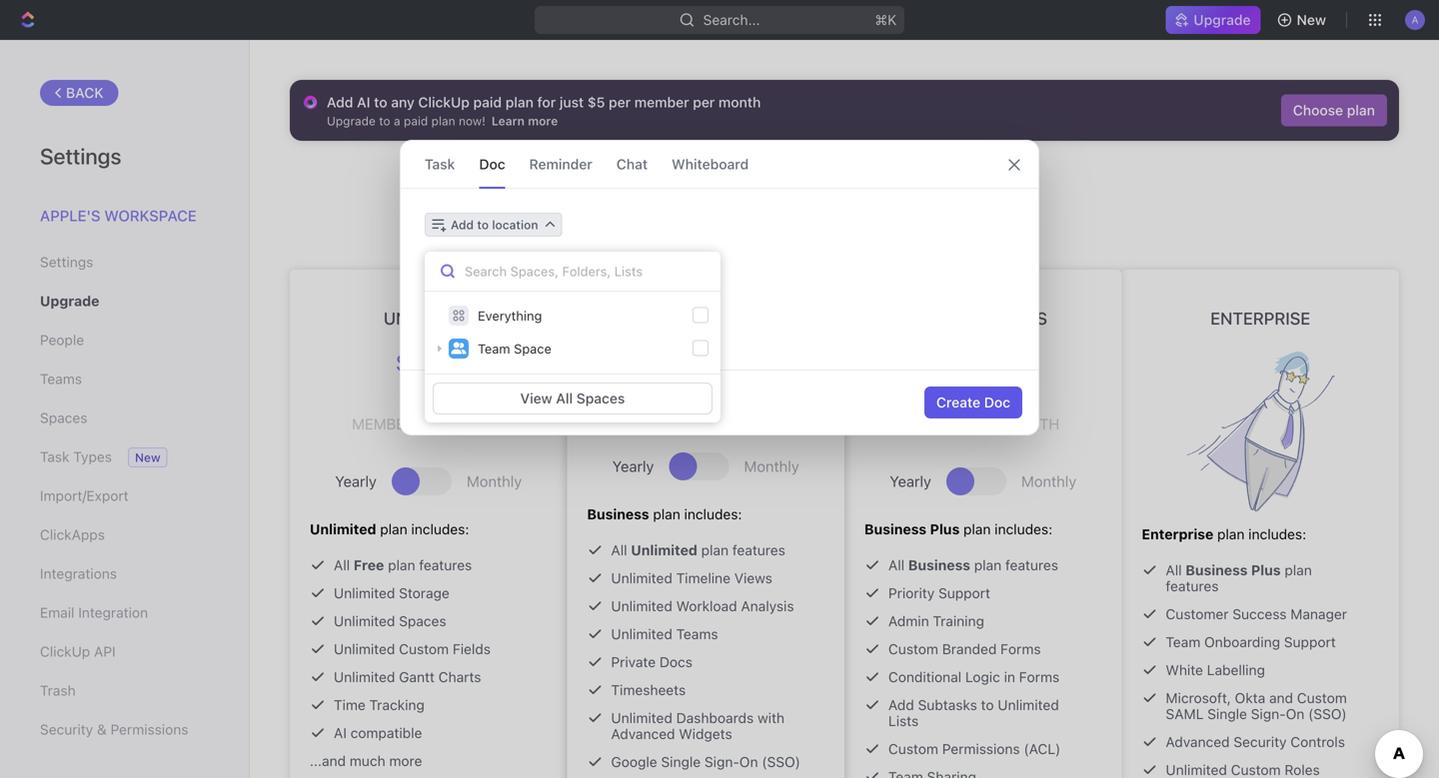 Task type: locate. For each thing, give the bounding box(es) containing it.
support up training
[[939, 585, 991, 602]]

yearly
[[613, 458, 654, 475], [335, 473, 377, 490], [890, 473, 932, 490]]

clickup up trash
[[40, 644, 90, 660]]

advanced down saml
[[1166, 734, 1230, 751]]

single down widgets on the bottom of page
[[661, 754, 701, 771]]

0 vertical spatial teams
[[40, 371, 82, 387]]

task inside settings element
[[40, 449, 69, 465]]

$ inside $ 7 member per month
[[395, 349, 407, 377]]

includes: for enterprise plan includes:
[[1249, 526, 1307, 543]]

fields
[[453, 641, 491, 658]]

0 horizontal spatial spaces
[[40, 410, 87, 426]]

upgrade up people
[[40, 293, 99, 309]]

1 horizontal spatial ai
[[357, 94, 370, 110]]

forms right in
[[1019, 669, 1060, 686]]

plus inside all business plus plan features
[[1252, 562, 1281, 579]]

forms up in
[[1001, 641, 1041, 658]]

0 vertical spatial (sso)
[[1309, 706, 1347, 723]]

0 horizontal spatial advanced
[[611, 726, 675, 743]]

plan inside add ai to any clickup paid plan for just $5 per member per month learn more
[[506, 94, 534, 110]]

2 $ from the left
[[938, 349, 949, 377]]

$ for 7
[[395, 349, 407, 377]]

1 horizontal spatial upgrade link
[[1166, 6, 1261, 34]]

0 horizontal spatial clickup
[[40, 644, 90, 660]]

0 vertical spatial clickup
[[418, 94, 470, 110]]

settings down apple's at the left top of page
[[40, 254, 93, 270]]

month inside 12 member per month
[[727, 400, 783, 418]]

all up the priority
[[889, 557, 905, 574]]

$ left "7"
[[395, 349, 407, 377]]

0 horizontal spatial task
[[40, 449, 69, 465]]

unlimited for unlimited workload analysis
[[611, 598, 673, 615]]

1 vertical spatial upgrade
[[701, 169, 782, 194]]

features for member
[[733, 542, 786, 559]]

0 vertical spatial task
[[425, 156, 455, 172]]

1 horizontal spatial doc
[[984, 394, 1011, 411]]

business up the priority
[[865, 521, 927, 538]]

custom down lists
[[889, 741, 939, 758]]

0 vertical spatial new
[[1297, 11, 1327, 28]]

clickup inside clickup api "link"
[[40, 644, 90, 660]]

business plan includes:
[[587, 506, 742, 523]]

people link
[[40, 323, 209, 357]]

timesheets
[[611, 682, 686, 699]]

0 horizontal spatial security
[[40, 722, 93, 738]]

2 horizontal spatial spaces
[[577, 390, 625, 407]]

1 vertical spatial team
[[1166, 634, 1201, 651]]

spaces right view
[[577, 390, 625, 407]]

$
[[395, 349, 407, 377], [938, 349, 949, 377]]

support down manager at bottom
[[1284, 634, 1336, 651]]

controls
[[1291, 734, 1346, 751]]

includes: up all unlimited plan features
[[684, 506, 742, 523]]

1 horizontal spatial new
[[1297, 11, 1327, 28]]

single up advanced security controls
[[1208, 706, 1248, 723]]

1 vertical spatial plus
[[930, 521, 960, 538]]

security inside settings element
[[40, 722, 93, 738]]

0 horizontal spatial (sso)
[[762, 754, 801, 771]]

unlimited for unlimited spaces
[[334, 613, 395, 630]]

0 vertical spatial spaces
[[577, 390, 625, 407]]

upgrade link left new "button"
[[1166, 6, 1261, 34]]

settings up apple's at the left top of page
[[40, 143, 121, 169]]

1 vertical spatial clickup
[[40, 644, 90, 660]]

1 vertical spatial settings
[[40, 254, 93, 270]]

permissions down add subtasks to unlimited lists
[[942, 741, 1020, 758]]

security left &
[[40, 722, 93, 738]]

yearly for 19
[[890, 473, 932, 490]]

0 horizontal spatial ai
[[334, 725, 347, 742]]

dialog
[[400, 140, 1040, 436]]

trash link
[[40, 674, 209, 708]]

1 vertical spatial single
[[661, 754, 701, 771]]

0 horizontal spatial permissions
[[111, 722, 188, 738]]

team space
[[478, 341, 552, 356]]

settings element
[[0, 40, 250, 779]]

upgrade inside settings element
[[40, 293, 99, 309]]

to left location
[[477, 218, 489, 232]]

0 horizontal spatial teams
[[40, 371, 82, 387]]

team right user group "image"
[[478, 341, 510, 356]]

2 vertical spatial upgrade
[[40, 293, 99, 309]]

custom branded forms
[[889, 641, 1041, 658]]

1 horizontal spatial clickup
[[418, 94, 470, 110]]

teams down unlimited workload analysis
[[676, 626, 718, 643]]

0 horizontal spatial team
[[478, 341, 510, 356]]

team for team onboarding support
[[1166, 634, 1201, 651]]

charts
[[439, 669, 481, 686]]

business up 19
[[919, 308, 1001, 328]]

spaces
[[577, 390, 625, 407], [40, 410, 87, 426], [399, 613, 446, 630]]

unlimited inside add subtasks to unlimited lists
[[998, 697, 1059, 714]]

1 vertical spatial teams
[[676, 626, 718, 643]]

more
[[528, 114, 558, 128], [389, 753, 422, 770]]

0 vertical spatial sign-
[[1251, 706, 1286, 723]]

integrations
[[40, 566, 117, 582]]

add inside add ai to any clickup paid plan for just $5 per member per month learn more
[[327, 94, 353, 110]]

task button
[[425, 141, 455, 188]]

all
[[556, 390, 573, 407], [611, 542, 627, 559], [334, 557, 350, 574], [889, 557, 905, 574], [1166, 562, 1182, 579]]

business down name this doc... 'field'
[[665, 293, 747, 313]]

business for business plan includes:
[[587, 506, 649, 523]]

team up white
[[1166, 634, 1201, 651]]

all up customer
[[1166, 562, 1182, 579]]

1 $ from the left
[[395, 349, 407, 377]]

includes: up all business plan features
[[995, 521, 1053, 538]]

security down microsoft, okta and custom saml single sign-on (sso)
[[1234, 734, 1287, 751]]

0 vertical spatial support
[[939, 585, 991, 602]]

all down the business plan includes:
[[611, 542, 627, 559]]

0 vertical spatial upgrade link
[[1166, 6, 1261, 34]]

to left the unleash
[[787, 169, 806, 194]]

dialog containing task
[[400, 140, 1040, 436]]

advanced up google
[[611, 726, 675, 743]]

2 horizontal spatial plus
[[1252, 562, 1281, 579]]

unlimited plan includes:
[[310, 521, 469, 538]]

ai left any
[[357, 94, 370, 110]]

enterprise for enterprise
[[1211, 308, 1311, 328]]

0 vertical spatial team
[[478, 341, 510, 356]]

per inside $ 7 member per month
[[418, 415, 446, 433]]

enterprise for enterprise plan includes:
[[1142, 526, 1214, 543]]

0 horizontal spatial plus
[[930, 521, 960, 538]]

features up customer
[[1166, 578, 1219, 595]]

0 vertical spatial more
[[528, 114, 558, 128]]

all left free
[[334, 557, 350, 574]]

doc right create
[[984, 394, 1011, 411]]

plan inside all business plus plan features
[[1285, 562, 1312, 579]]

business for business plus plan includes:
[[865, 521, 927, 538]]

reminder button
[[529, 141, 593, 188]]

saml
[[1166, 706, 1204, 723]]

priority support
[[889, 585, 991, 602]]

custom inside microsoft, okta and custom saml single sign-on (sso)
[[1297, 690, 1347, 707]]

1 horizontal spatial (sso)
[[1309, 706, 1347, 723]]

1 vertical spatial on
[[740, 754, 758, 771]]

yearly up unlimited plan includes:
[[335, 473, 377, 490]]

1 vertical spatial new
[[135, 451, 161, 465]]

2 settings from the top
[[40, 254, 93, 270]]

0 vertical spatial on
[[1286, 706, 1305, 723]]

choose plan
[[1293, 102, 1376, 118]]

to
[[374, 94, 387, 110], [787, 169, 806, 194], [477, 218, 489, 232], [981, 697, 994, 714]]

2 vertical spatial add
[[889, 697, 914, 714]]

12 member per month
[[629, 326, 783, 418]]

custom down admin
[[889, 641, 939, 658]]

member
[[635, 94, 689, 110], [629, 400, 692, 418], [352, 415, 414, 433], [907, 415, 969, 433]]

upgrade
[[1194, 11, 1251, 28], [701, 169, 782, 194], [40, 293, 99, 309]]

manager
[[1291, 606, 1348, 623]]

task left types
[[40, 449, 69, 465]]

0 horizontal spatial upgrade link
[[40, 284, 209, 318]]

2 horizontal spatial add
[[889, 697, 914, 714]]

all for 7
[[334, 557, 350, 574]]

(sso) up controls
[[1309, 706, 1347, 723]]

features up "storage"
[[419, 557, 472, 574]]

add to location button
[[425, 213, 562, 237]]

(sso)
[[1309, 706, 1347, 723], [762, 754, 801, 771]]

0 vertical spatial ai
[[357, 94, 370, 110]]

add left any
[[327, 94, 353, 110]]

more inside add ai to any clickup paid plan for just $5 per member per month learn more
[[528, 114, 558, 128]]

1 horizontal spatial single
[[1208, 706, 1248, 723]]

1 vertical spatial support
[[1284, 634, 1336, 651]]

1 horizontal spatial team
[[1166, 634, 1201, 651]]

clickup right any
[[418, 94, 470, 110]]

doc down learn
[[479, 156, 505, 172]]

1 horizontal spatial on
[[1286, 706, 1305, 723]]

1 horizontal spatial more
[[528, 114, 558, 128]]

unlimited for unlimited timeline views
[[611, 570, 673, 587]]

1 horizontal spatial plus
[[1005, 308, 1048, 328]]

month inside '$ 19 member per month'
[[1005, 415, 1060, 433]]

member inside add ai to any clickup paid plan for just $5 per member per month learn more
[[635, 94, 689, 110]]

2 horizontal spatial upgrade
[[1194, 11, 1251, 28]]

customer success manager
[[1166, 606, 1348, 623]]

types
[[73, 449, 112, 465]]

team onboarding support
[[1166, 634, 1336, 651]]

labelling
[[1207, 662, 1266, 679]]

(sso) down "with"
[[762, 754, 801, 771]]

0 vertical spatial settings
[[40, 143, 121, 169]]

add
[[327, 94, 353, 110], [451, 218, 474, 232], [889, 697, 914, 714]]

security & permissions
[[40, 722, 188, 738]]

paid
[[473, 94, 502, 110]]

sign- down widgets on the bottom of page
[[705, 754, 740, 771]]

0 horizontal spatial $
[[395, 349, 407, 377]]

2 horizontal spatial yearly
[[890, 473, 932, 490]]

plus up all business plan features
[[930, 521, 960, 538]]

includes: up the all free plan features
[[411, 521, 469, 538]]

on down "with"
[[740, 754, 758, 771]]

to inside add subtasks to unlimited lists
[[981, 697, 994, 714]]

0 horizontal spatial more
[[389, 753, 422, 770]]

custom up gantt
[[399, 641, 449, 658]]

people
[[40, 332, 84, 348]]

1 horizontal spatial yearly
[[613, 458, 654, 475]]

spaces up task types
[[40, 410, 87, 426]]

1 vertical spatial forms
[[1019, 669, 1060, 686]]

widgets
[[679, 726, 732, 743]]

task left doc button
[[425, 156, 455, 172]]

member inside 12 member per month
[[629, 400, 692, 418]]

$ up create
[[938, 349, 949, 377]]

1 vertical spatial add
[[451, 218, 474, 232]]

teams down people
[[40, 371, 82, 387]]

clickup inside add ai to any clickup paid plan for just $5 per member per month learn more
[[418, 94, 470, 110]]

timeline
[[676, 570, 731, 587]]

plan up all unlimited plan features
[[653, 506, 681, 523]]

advanced inside unlimited dashboards with advanced widgets
[[611, 726, 675, 743]]

ai
[[357, 94, 370, 110], [334, 725, 347, 742]]

new up 'import/export' link
[[135, 451, 161, 465]]

plan up timeline
[[701, 542, 729, 559]]

0 vertical spatial permissions
[[111, 722, 188, 738]]

1 horizontal spatial add
[[451, 218, 474, 232]]

add inside add subtasks to unlimited lists
[[889, 697, 914, 714]]

compatible
[[351, 725, 422, 742]]

1 horizontal spatial upgrade
[[701, 169, 782, 194]]

1 vertical spatial upgrade link
[[40, 284, 209, 318]]

1 vertical spatial doc
[[984, 394, 1011, 411]]

business for business plus
[[919, 308, 1001, 328]]

permissions down trash link
[[111, 722, 188, 738]]

add for add subtasks to unlimited lists
[[889, 697, 914, 714]]

0 vertical spatial single
[[1208, 706, 1248, 723]]

free
[[354, 557, 384, 574]]

custom right and
[[1297, 690, 1347, 707]]

microsoft,
[[1166, 690, 1231, 707]]

plan down "business plus plan includes:"
[[974, 557, 1002, 574]]

task
[[425, 156, 455, 172], [40, 449, 69, 465]]

new up choose
[[1297, 11, 1327, 28]]

reminder
[[529, 156, 593, 172]]

clickapps link
[[40, 518, 209, 552]]

0 vertical spatial enterprise
[[1211, 308, 1311, 328]]

plus up 19
[[1005, 308, 1048, 328]]

ai down time
[[334, 725, 347, 742]]

features for 7
[[419, 557, 472, 574]]

add subtasks to unlimited lists
[[889, 697, 1059, 730]]

1 horizontal spatial task
[[425, 156, 455, 172]]

storage
[[399, 585, 450, 602]]

doc inside button
[[984, 394, 1011, 411]]

plus for business plus plan includes:
[[930, 521, 960, 538]]

add down conditional
[[889, 697, 914, 714]]

$ inside '$ 19 member per month'
[[938, 349, 949, 377]]

upgrade link
[[1166, 6, 1261, 34], [40, 284, 209, 318]]

unlimited inside unlimited dashboards with advanced widgets
[[611, 710, 673, 727]]

location
[[492, 218, 538, 232]]

time
[[334, 697, 366, 714]]

0 horizontal spatial add
[[327, 94, 353, 110]]

task inside dialog
[[425, 156, 455, 172]]

1 vertical spatial more
[[389, 753, 422, 770]]

0 horizontal spatial new
[[135, 451, 161, 465]]

choose plan link
[[1281, 94, 1388, 126]]

forms
[[1001, 641, 1041, 658], [1019, 669, 1060, 686]]

add inside button
[[451, 218, 474, 232]]

2 vertical spatial spaces
[[399, 613, 446, 630]]

7
[[412, 341, 446, 421]]

add for add to location
[[451, 218, 474, 232]]

plan up manager at bottom
[[1285, 562, 1312, 579]]

to down logic
[[981, 697, 994, 714]]

on up controls
[[1286, 706, 1305, 723]]

sign- up advanced security controls
[[1251, 706, 1286, 723]]

view all spaces button
[[433, 383, 713, 415]]

email integration
[[40, 605, 148, 621]]

spaces down "storage"
[[399, 613, 446, 630]]

2 vertical spatial plus
[[1252, 562, 1281, 579]]

spaces link
[[40, 401, 209, 435]]

month
[[719, 94, 761, 110], [727, 400, 783, 418], [450, 415, 505, 433], [1005, 415, 1060, 433]]

business plus
[[919, 308, 1048, 328]]

all right view
[[556, 390, 573, 407]]

more down compatible
[[389, 753, 422, 770]]

upgrade link down settings 'link'
[[40, 284, 209, 318]]

add left location
[[451, 218, 474, 232]]

0 horizontal spatial yearly
[[335, 473, 377, 490]]

everything
[[478, 308, 542, 323]]

per inside '$ 19 member per month'
[[973, 415, 1001, 433]]

1 horizontal spatial permissions
[[942, 741, 1020, 758]]

plan up learn
[[506, 94, 534, 110]]

1 horizontal spatial $
[[938, 349, 949, 377]]

with
[[758, 710, 785, 727]]

1 vertical spatial enterprise
[[1142, 526, 1214, 543]]

plus up success
[[1252, 562, 1281, 579]]

advanced
[[611, 726, 675, 743], [1166, 734, 1230, 751]]

1 horizontal spatial teams
[[676, 626, 718, 643]]

1 vertical spatial sign-
[[705, 754, 740, 771]]

new inside "button"
[[1297, 11, 1327, 28]]

includes: up all business plus plan features
[[1249, 526, 1307, 543]]

business down enterprise plan includes: at the right bottom
[[1186, 562, 1248, 579]]

more down for
[[528, 114, 558, 128]]

per inside 12 member per month
[[696, 400, 723, 418]]

yearly for member
[[613, 458, 654, 475]]

upgrade to unleash everything
[[701, 169, 989, 194]]

0 vertical spatial plus
[[1005, 308, 1048, 328]]

upgrade left new "button"
[[1194, 11, 1251, 28]]

yearly up "business plus plan includes:"
[[890, 473, 932, 490]]

upgrade for bottommost upgrade 'link'
[[40, 293, 99, 309]]

features down "business plus plan includes:"
[[1006, 557, 1059, 574]]

$ 19 member per month
[[907, 341, 1060, 433]]

1 vertical spatial task
[[40, 449, 69, 465]]

upgrade up name this doc... 'field'
[[701, 169, 782, 194]]

business for business
[[665, 293, 747, 313]]

0 vertical spatial add
[[327, 94, 353, 110]]

yearly up the business plan includes:
[[613, 458, 654, 475]]

0 vertical spatial doc
[[479, 156, 505, 172]]

per
[[609, 94, 631, 110], [693, 94, 715, 110], [696, 400, 723, 418], [418, 415, 446, 433], [973, 415, 1001, 433]]

1 horizontal spatial sign-
[[1251, 706, 1286, 723]]

all for member
[[611, 542, 627, 559]]

clickup
[[418, 94, 470, 110], [40, 644, 90, 660]]

teams inside 'link'
[[40, 371, 82, 387]]

features up "views"
[[733, 542, 786, 559]]

business up all unlimited plan features
[[587, 506, 649, 523]]

...and
[[310, 753, 346, 770]]

0 horizontal spatial upgrade
[[40, 293, 99, 309]]

all inside all business plus plan features
[[1166, 562, 1182, 579]]

to left any
[[374, 94, 387, 110]]

unlimited for unlimited storage
[[334, 585, 395, 602]]

1 vertical spatial permissions
[[942, 741, 1020, 758]]

security & permissions link
[[40, 713, 209, 747]]

conditional
[[889, 669, 962, 686]]

1 vertical spatial spaces
[[40, 410, 87, 426]]

$ 7 member per month
[[352, 341, 505, 433]]

sign- inside microsoft, okta and custom saml single sign-on (sso)
[[1251, 706, 1286, 723]]



Task type: vqa. For each thing, say whether or not it's contained in the screenshot.
Tree
no



Task type: describe. For each thing, give the bounding box(es) containing it.
unlimited workload analysis
[[611, 598, 794, 615]]

(sso) inside microsoft, okta and custom saml single sign-on (sso)
[[1309, 706, 1347, 723]]

to inside add ai to any clickup paid plan for just $5 per member per month learn more
[[374, 94, 387, 110]]

1 vertical spatial (sso)
[[762, 754, 801, 771]]

enterprise image
[[1187, 352, 1335, 512]]

1 vertical spatial ai
[[334, 725, 347, 742]]

plan up "unlimited storage"
[[388, 557, 415, 574]]

microsoft, okta and custom saml single sign-on (sso)
[[1166, 690, 1347, 723]]

google single sign-on (sso)
[[611, 754, 801, 771]]

member inside '$ 19 member per month'
[[907, 415, 969, 433]]

success
[[1233, 606, 1287, 623]]

clickup api
[[40, 644, 116, 660]]

unlimited teams
[[611, 626, 718, 643]]

google
[[611, 754, 657, 771]]

customer
[[1166, 606, 1229, 623]]

plan up all business plus plan features
[[1218, 526, 1245, 543]]

plan up all business plan features
[[964, 521, 991, 538]]

import/export link
[[40, 479, 209, 513]]

plan up the all free plan features
[[380, 521, 408, 538]]

0 vertical spatial forms
[[1001, 641, 1041, 658]]

Name this Doc... field
[[401, 249, 1039, 273]]

branded
[[942, 641, 997, 658]]

view
[[520, 390, 553, 407]]

import/export
[[40, 488, 129, 504]]

month inside $ 7 member per month
[[450, 415, 505, 433]]

just
[[560, 94, 584, 110]]

spaces inside button
[[577, 390, 625, 407]]

all inside button
[[556, 390, 573, 407]]

unlimited for unlimited dashboards with advanced widgets
[[611, 710, 673, 727]]

unlimited timeline views
[[611, 570, 773, 587]]

add ai to any clickup paid plan for just $5 per member per month learn more
[[327, 94, 761, 128]]

workload
[[676, 598, 737, 615]]

all for 19
[[889, 557, 905, 574]]

lists
[[889, 713, 919, 730]]

workspace
[[104, 207, 197, 224]]

tracking
[[369, 697, 425, 714]]

business up priority support
[[909, 557, 971, 574]]

add for add ai to any clickup paid plan for just $5 per member per month learn more
[[327, 94, 353, 110]]

white
[[1166, 662, 1204, 679]]

subtasks
[[918, 697, 978, 714]]

api
[[94, 644, 116, 660]]

features inside all business plus plan features
[[1166, 578, 1219, 595]]

spaces inside 'link'
[[40, 410, 87, 426]]

everything
[[889, 169, 989, 194]]

teams link
[[40, 362, 209, 396]]

gantt
[[399, 669, 435, 686]]

unlimited for unlimited gantt charts
[[334, 669, 395, 686]]

settings link
[[40, 245, 209, 279]]

clickapps
[[40, 527, 105, 543]]

unlimited for unlimited
[[384, 308, 474, 328]]

0 horizontal spatial on
[[740, 754, 758, 771]]

1 horizontal spatial spaces
[[399, 613, 446, 630]]

0 horizontal spatial support
[[939, 585, 991, 602]]

...and much more
[[310, 753, 422, 770]]

conditional logic in forms
[[889, 669, 1060, 686]]

$ for 19
[[938, 349, 949, 377]]

private docs
[[611, 654, 693, 671]]

to inside button
[[477, 218, 489, 232]]

create doc
[[937, 394, 1011, 411]]

member inside $ 7 member per month
[[352, 415, 414, 433]]

docs
[[660, 654, 693, 671]]

business plus plan includes:
[[865, 521, 1053, 538]]

clickup api link
[[40, 635, 209, 669]]

new inside settings element
[[135, 451, 161, 465]]

team for team space
[[478, 341, 510, 356]]

back link
[[40, 80, 119, 106]]

and
[[1270, 690, 1294, 707]]

task for task
[[425, 156, 455, 172]]

ai inside add ai to any clickup paid plan for just $5 per member per month learn more
[[357, 94, 370, 110]]

create doc button
[[925, 387, 1023, 419]]

⌘k
[[875, 11, 897, 28]]

much
[[350, 753, 386, 770]]

logic
[[966, 669, 1001, 686]]

unlimited for unlimited custom fields
[[334, 641, 395, 658]]

views
[[735, 570, 773, 587]]

0 horizontal spatial doc
[[479, 156, 505, 172]]

ai compatible
[[334, 725, 422, 742]]

add to location button
[[425, 213, 562, 237]]

settings inside 'link'
[[40, 254, 93, 270]]

permissions inside settings element
[[111, 722, 188, 738]]

admin
[[889, 613, 929, 630]]

apple's
[[40, 207, 100, 224]]

any
[[391, 94, 415, 110]]

all business plan features
[[889, 557, 1059, 574]]

private
[[611, 654, 656, 671]]

admin training
[[889, 613, 985, 630]]

unlimited for unlimited plan includes:
[[310, 521, 376, 538]]

unlimited dashboards with advanced widgets
[[611, 710, 785, 743]]

1 horizontal spatial support
[[1284, 634, 1336, 651]]

analysis
[[741, 598, 794, 615]]

whiteboard button
[[672, 141, 749, 188]]

integration
[[78, 605, 148, 621]]

on inside microsoft, okta and custom saml single sign-on (sso)
[[1286, 706, 1305, 723]]

enterprise plan includes:
[[1142, 526, 1307, 543]]

month inside add ai to any clickup paid plan for just $5 per member per month learn more
[[719, 94, 761, 110]]

okta
[[1235, 690, 1266, 707]]

new button
[[1269, 4, 1339, 36]]

yearly for 7
[[335, 473, 377, 490]]

integrations link
[[40, 557, 209, 591]]

priority
[[889, 585, 935, 602]]

1 horizontal spatial security
[[1234, 734, 1287, 751]]

white labelling
[[1166, 662, 1266, 679]]

unleash
[[811, 169, 884, 194]]

user group image
[[451, 343, 466, 355]]

0 horizontal spatial single
[[661, 754, 701, 771]]

task for task types
[[40, 449, 69, 465]]

includes: for unlimited plan includes:
[[411, 521, 469, 538]]

business inside all business plus plan features
[[1186, 562, 1248, 579]]

1 horizontal spatial advanced
[[1166, 734, 1230, 751]]

0 vertical spatial upgrade
[[1194, 11, 1251, 28]]

advanced security controls
[[1166, 734, 1346, 751]]

(acl)
[[1024, 741, 1061, 758]]

plus for business plus
[[1005, 308, 1048, 328]]

features for 19
[[1006, 557, 1059, 574]]

back
[[66, 84, 104, 101]]

single inside microsoft, okta and custom saml single sign-on (sso)
[[1208, 706, 1248, 723]]

19
[[951, 341, 1016, 421]]

Search Spaces, Folders, Lists text field
[[425, 252, 721, 292]]

includes: for business plan includes:
[[684, 506, 742, 523]]

plan right choose
[[1347, 102, 1376, 118]]

unlimited for unlimited teams
[[611, 626, 673, 643]]

whiteboard
[[672, 156, 749, 172]]

space
[[514, 341, 552, 356]]

all business plus plan features
[[1166, 562, 1312, 595]]

0 horizontal spatial sign-
[[705, 754, 740, 771]]

dashboards
[[676, 710, 754, 727]]

1 settings from the top
[[40, 143, 121, 169]]

upgrade for upgrade to unleash everything
[[701, 169, 782, 194]]

unlimited custom fields
[[334, 641, 491, 658]]



